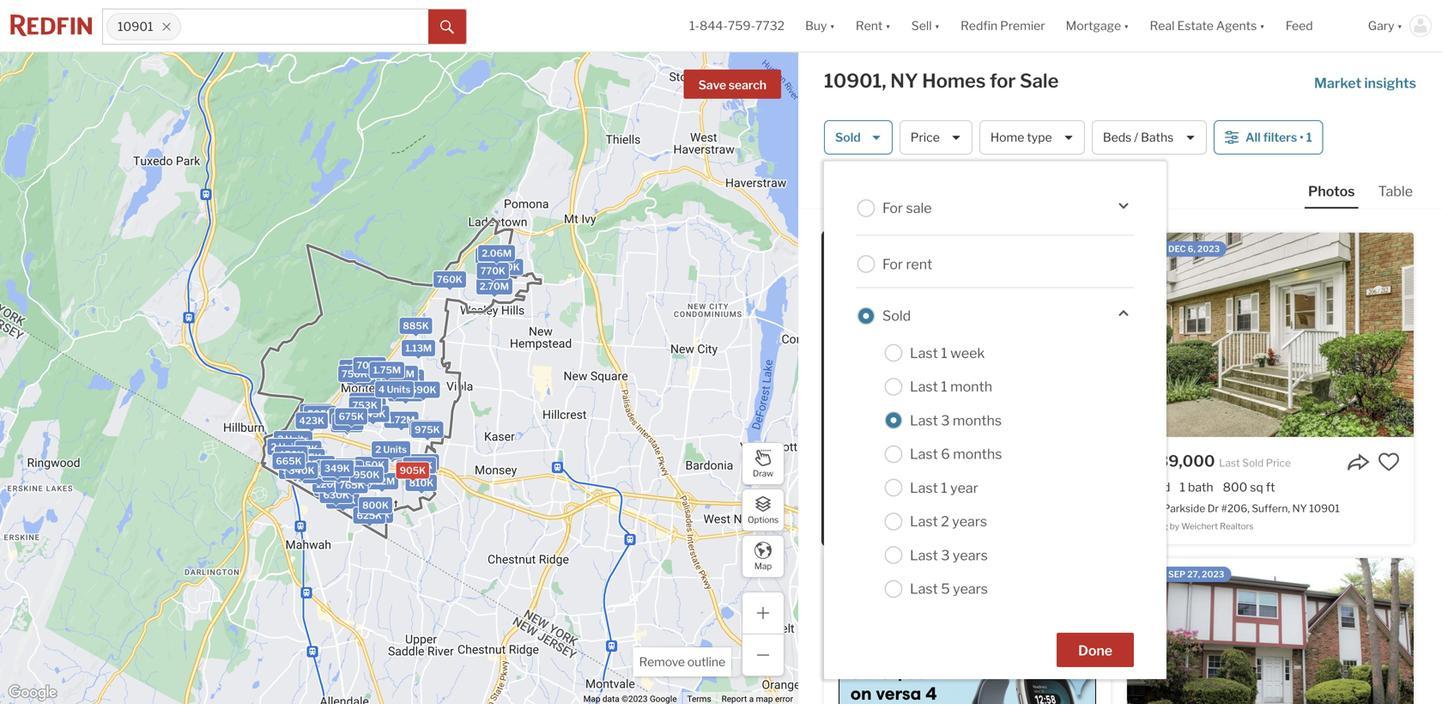 Task type: describe. For each thing, give the bounding box(es) containing it.
map
[[755, 561, 772, 571]]

agents
[[1217, 18, 1257, 33]]

800
[[1223, 480, 1248, 495]]

955k
[[357, 400, 382, 412]]

765k
[[339, 479, 365, 491]]

ny inside 13 annette ln, airmont, ny 10901 listing by q home sales
[[954, 502, 968, 515]]

999k
[[413, 423, 439, 434]]

690k
[[410, 384, 437, 395]]

beds / baths button
[[1092, 120, 1207, 155]]

▾ for gary ▾
[[1397, 18, 1403, 33]]

13 annette ln, airmont, ny 10901 listing by q home sales
[[838, 502, 1001, 531]]

rent ▾
[[856, 18, 891, 33]]

sq for 2,080
[[983, 480, 997, 495]]

market insights
[[1314, 75, 1417, 91]]

by inside 206 parkside dr #206, suffern, ny 10901 listing by weichert realtors
[[1170, 521, 1180, 531]]

6,
[[1188, 244, 1196, 254]]

last for last 5 years
[[910, 580, 938, 597]]

0 horizontal spatial 450k
[[278, 449, 304, 460]]

0 horizontal spatial 10901
[[118, 19, 153, 34]]

estate
[[1178, 18, 1214, 33]]

all
[[1246, 130, 1261, 145]]

2.06m
[[482, 248, 512, 259]]

done button
[[1057, 633, 1134, 667]]

last 3 years
[[910, 547, 988, 564]]

415k
[[330, 464, 354, 475]]

2023 for sold dec 6, 2023
[[1198, 244, 1220, 254]]

all filters • 1
[[1246, 130, 1312, 145]]

206
[[1141, 502, 1161, 515]]

sold for sold dec 6, 2023
[[1143, 244, 1167, 254]]

outline
[[688, 655, 726, 669]]

•
[[1300, 130, 1304, 145]]

rent ▾ button
[[846, 0, 901, 52]]

last for last 2 years
[[910, 513, 938, 530]]

670k
[[410, 457, 436, 468]]

gary
[[1368, 18, 1395, 33]]

0 horizontal spatial ny
[[891, 69, 918, 92]]

price inside button
[[911, 130, 940, 145]]

done
[[1079, 642, 1113, 659]]

photo of 206 parkside dr #206, suffern, ny 10901 image
[[1127, 233, 1414, 437]]

favorite button image
[[1378, 451, 1400, 473]]

listing inside 206 parkside dr #206, suffern, ny 10901 listing by weichert realtors
[[1141, 521, 1168, 531]]

baths
[[906, 480, 937, 495]]

map region
[[0, 26, 877, 704]]

dr
[[1208, 502, 1219, 515]]

bed
[[1149, 480, 1171, 495]]

sold for sold sep 27, 2023
[[1143, 569, 1167, 580]]

years for last 3 years
[[953, 547, 988, 564]]

3 for last 3 months
[[941, 412, 950, 429]]

13
[[838, 502, 849, 515]]

homes
[[922, 69, 986, 92]]

423k
[[299, 415, 325, 426]]

years for last 5 years
[[953, 580, 988, 597]]

sold up 800 sq ft
[[1243, 457, 1264, 469]]

885k
[[403, 320, 429, 331]]

sep
[[1169, 569, 1186, 580]]

favorite button checkbox
[[1378, 451, 1400, 473]]

sold for sold nov 2, 2023
[[840, 244, 864, 254]]

table
[[1379, 183, 1413, 200]]

0 horizontal spatial 475k
[[291, 457, 316, 468]]

430k
[[395, 372, 421, 383]]

last for last sold price
[[1219, 457, 1240, 469]]

sell
[[912, 18, 932, 33]]

type
[[1027, 130, 1052, 145]]

275k
[[320, 474, 345, 485]]

listing inside 13 annette ln, airmont, ny 10901 listing by q home sales
[[838, 521, 865, 531]]

buy ▾ button
[[805, 0, 835, 52]]

905k
[[400, 465, 426, 476]]

week
[[951, 345, 985, 361]]

523k
[[334, 419, 360, 430]]

1 horizontal spatial 475k
[[334, 463, 360, 474]]

975k
[[415, 424, 440, 435]]

750k
[[342, 368, 367, 380]]

3 inside map region
[[321, 463, 327, 474]]

#206,
[[1221, 502, 1250, 515]]

buy ▾
[[805, 18, 835, 33]]

google image
[[4, 682, 61, 704]]

995k
[[364, 509, 390, 520]]

for
[[990, 69, 1016, 92]]

1 horizontal spatial 650k
[[406, 460, 433, 471]]

ft for 2,080 sq ft
[[999, 480, 1009, 495]]

10901, ny homes for sale
[[824, 69, 1059, 92]]

last for last 3 months
[[910, 412, 938, 429]]

1-844-759-7732 link
[[690, 18, 785, 33]]

sq for 800
[[1250, 480, 1264, 495]]

793k
[[479, 250, 504, 261]]

market
[[1314, 75, 1362, 91]]

▾ for buy ▾
[[830, 18, 835, 33]]

0 horizontal spatial 650k
[[359, 459, 385, 470]]

844-
[[700, 18, 728, 33]]

month
[[951, 378, 993, 395]]

1 left 'bath'
[[1180, 480, 1186, 495]]

520k
[[294, 448, 320, 459]]

for sale
[[883, 200, 932, 216]]

ny inside 206 parkside dr #206, suffern, ny 10901 listing by weichert realtors
[[1293, 502, 1307, 515]]

photo of 13 annette ln, airmont, ny 10901 image
[[824, 233, 1111, 437]]

1 horizontal spatial 800k
[[493, 261, 520, 272]]

335k
[[329, 461, 355, 472]]

last 3 months
[[910, 412, 1002, 429]]

draw button
[[742, 442, 785, 485]]

mortgage ▾
[[1066, 18, 1130, 33]]

640k
[[355, 460, 382, 471]]

dec
[[1169, 244, 1186, 254]]

10901 inside 206 parkside dr #206, suffern, ny 10901 listing by weichert realtors
[[1310, 502, 1340, 515]]

for rent
[[883, 256, 933, 272]]

for for for rent
[[883, 256, 903, 272]]

$905,000 last sold price
[[838, 452, 992, 471]]

months for last 3 months
[[953, 412, 1002, 429]]

buy ▾ button
[[795, 0, 846, 52]]

102
[[824, 179, 846, 194]]

4 units
[[379, 384, 411, 395]]

950k
[[354, 469, 380, 480]]

baths
[[1141, 130, 1174, 145]]

redfin premier
[[961, 18, 1045, 33]]

810k
[[409, 478, 434, 489]]

ln,
[[893, 502, 908, 515]]

parkside
[[1163, 502, 1206, 515]]



Task type: locate. For each thing, give the bounding box(es) containing it.
1 bed
[[1141, 480, 1171, 495]]

2023 up the "for rent"
[[895, 244, 918, 254]]

739k
[[311, 470, 336, 481]]

0 vertical spatial 700k
[[357, 360, 383, 371]]

listing down the 206
[[1141, 521, 1168, 531]]

0 horizontal spatial sq
[[983, 480, 997, 495]]

1 inside button
[[1307, 130, 1312, 145]]

months down month
[[953, 412, 1002, 429]]

1 vertical spatial 800k
[[362, 500, 389, 511]]

table button
[[1375, 182, 1417, 207]]

845k
[[360, 408, 386, 419]]

2 vertical spatial 3
[[941, 547, 950, 564]]

1 horizontal spatial 450k
[[379, 446, 406, 457]]

realtors
[[1220, 521, 1254, 531]]

home type button
[[980, 120, 1085, 155]]

2 horizontal spatial ny
[[1293, 502, 1307, 515]]

5 ▾ from the left
[[1260, 18, 1265, 33]]

nov
[[865, 244, 884, 254]]

home inside 13 annette ln, airmont, ny 10901 listing by q home sales
[[887, 521, 911, 531]]

rent
[[856, 18, 883, 33]]

last for last 1 week
[[910, 345, 938, 361]]

2 listing from the left
[[1141, 521, 1168, 531]]

price inside $905,000 last sold price
[[967, 457, 992, 469]]

1 right •
[[1307, 130, 1312, 145]]

800k down "2.06m"
[[493, 261, 520, 272]]

0 horizontal spatial ft
[[999, 480, 1009, 495]]

770k
[[481, 265, 506, 276]]

1-
[[690, 18, 700, 33]]

0 vertical spatial years
[[952, 513, 987, 530]]

▾ inside dropdown button
[[1260, 18, 1265, 33]]

1 horizontal spatial 10901
[[971, 502, 1001, 515]]

0 horizontal spatial listing
[[838, 521, 865, 531]]

feed button
[[1276, 0, 1358, 52]]

▾ for sell ▾
[[935, 18, 940, 33]]

1.10m
[[350, 371, 377, 382]]

0 vertical spatial home
[[991, 130, 1025, 145]]

feed
[[1286, 18, 1313, 33]]

837k
[[353, 396, 378, 407]]

photos
[[1308, 183, 1355, 200]]

years for last 2 years
[[952, 513, 987, 530]]

ny
[[891, 69, 918, 92], [954, 502, 968, 515], [1293, 502, 1307, 515]]

mortgage ▾ button
[[1066, 0, 1130, 52]]

2 vertical spatial years
[[953, 580, 988, 597]]

last for last 3 years
[[910, 547, 938, 564]]

photo of 148 doxbury ln, suffern, ny 10901 image
[[1127, 558, 1414, 704]]

▾ for mortgage ▾
[[1124, 18, 1130, 33]]

1 left year
[[941, 479, 948, 496]]

sold inside dialog
[[883, 307, 911, 324]]

2 by from the left
[[1170, 521, 1180, 531]]

price
[[911, 130, 940, 145], [967, 457, 992, 469], [1266, 457, 1291, 469]]

all filters • 1 button
[[1214, 120, 1324, 155]]

2023 right 27,
[[1202, 569, 1225, 580]]

2023 for sold nov 2, 2023
[[895, 244, 918, 254]]

price up '2,080 sq ft' at the bottom right of the page
[[967, 457, 992, 469]]

255k
[[328, 473, 353, 484]]

700k down 775k
[[330, 495, 356, 506]]

1 horizontal spatial ny
[[954, 502, 968, 515]]

1.54m
[[391, 388, 420, 399]]

356k
[[328, 473, 354, 484]]

home left "type"
[[991, 130, 1025, 145]]

sold
[[835, 130, 861, 145], [883, 307, 911, 324], [943, 457, 964, 469], [1243, 457, 1264, 469]]

▾ right "agents"
[[1260, 18, 1265, 33]]

last 1 week
[[910, 345, 985, 361]]

1 vertical spatial 3
[[321, 463, 327, 474]]

beds / baths
[[1103, 130, 1174, 145]]

700k up 1.10m
[[357, 360, 383, 371]]

years up last 5 years
[[953, 547, 988, 564]]

last 1 year
[[910, 479, 979, 496]]

1 vertical spatial 700k
[[330, 495, 356, 506]]

305k
[[326, 467, 352, 478], [326, 467, 352, 478]]

price up 800 sq ft
[[1266, 457, 1291, 469]]

for down 2,
[[883, 256, 903, 272]]

1 listing from the left
[[838, 521, 865, 531]]

1 horizontal spatial home
[[991, 130, 1025, 145]]

for left sale
[[883, 200, 903, 216]]

sq right 800
[[1250, 480, 1264, 495]]

sold sep 27, 2023
[[1143, 569, 1225, 580]]

for for for sale
[[883, 200, 903, 216]]

2023 right 6,
[[1198, 244, 1220, 254]]

▾ right buy
[[830, 18, 835, 33]]

by left q
[[867, 521, 877, 531]]

rent
[[906, 256, 933, 272]]

2 horizontal spatial price
[[1266, 457, 1291, 469]]

0 horizontal spatial 700k
[[330, 495, 356, 506]]

sale
[[906, 200, 932, 216]]

839k
[[343, 362, 369, 374]]

2 inside dialog
[[941, 513, 949, 530]]

premier
[[1000, 18, 1045, 33]]

ny right 10901,
[[891, 69, 918, 92]]

last for last 6 months
[[910, 446, 938, 462]]

450k up 525k
[[278, 449, 304, 460]]

2,080 sq ft
[[947, 480, 1009, 495]]

328k
[[329, 463, 355, 474]]

options button
[[742, 489, 785, 531]]

home right q
[[887, 521, 911, 531]]

10901 left remove 10901 image at left top
[[118, 19, 153, 34]]

3 for last 3 years
[[941, 547, 950, 564]]

bath
[[1188, 480, 1214, 495]]

2 horizontal spatial 10901
[[1310, 502, 1340, 515]]

795k
[[342, 474, 367, 485]]

420k
[[302, 469, 328, 480]]

dialog
[[824, 161, 1167, 679]]

mortgage ▾ button
[[1056, 0, 1140, 52]]

map button
[[742, 535, 785, 578]]

sold left nov
[[840, 244, 864, 254]]

800k down 1.12m
[[362, 500, 389, 511]]

0 horizontal spatial 800k
[[362, 500, 389, 511]]

remove outline
[[639, 655, 726, 669]]

sold inside sold button
[[835, 130, 861, 145]]

425k up the 340k
[[296, 452, 322, 463]]

by inside 13 annette ln, airmont, ny 10901 listing by q home sales
[[867, 521, 877, 531]]

photos button
[[1305, 182, 1375, 209]]

1 left bed
[[1141, 480, 1147, 495]]

remove
[[639, 655, 685, 669]]

listing
[[838, 521, 865, 531], [1141, 521, 1168, 531]]

last for last 1 year
[[910, 479, 938, 496]]

1 vertical spatial for
[[883, 256, 903, 272]]

10901
[[118, 19, 153, 34], [971, 502, 1001, 515], [1310, 502, 1340, 515]]

800k
[[493, 261, 520, 272], [362, 500, 389, 511]]

4 ▾ from the left
[[1124, 18, 1130, 33]]

annette
[[852, 502, 891, 515]]

425k
[[296, 452, 322, 463], [306, 470, 332, 481]]

0 vertical spatial 3
[[941, 412, 950, 429]]

for
[[883, 200, 903, 216], [883, 256, 903, 272]]

ad region
[[839, 615, 1096, 704]]

1 ft from the left
[[999, 480, 1009, 495]]

0 vertical spatial 800k
[[493, 261, 520, 272]]

0 vertical spatial 425k
[[296, 452, 322, 463]]

3 ▾ from the left
[[935, 18, 940, 33]]

listing down '13'
[[838, 521, 865, 531]]

ft right year
[[999, 480, 1009, 495]]

options
[[748, 515, 779, 525]]

4
[[379, 384, 385, 395]]

1 horizontal spatial 700k
[[357, 360, 383, 371]]

2 for from the top
[[883, 256, 903, 272]]

sold up 102
[[835, 130, 861, 145]]

10901 inside 13 annette ln, airmont, ny 10901 listing by q home sales
[[971, 502, 1001, 515]]

10901 right suffern,
[[1310, 502, 1340, 515]]

▾ right mortgage
[[1124, 18, 1130, 33]]

buy
[[805, 18, 827, 33]]

0 vertical spatial months
[[953, 412, 1002, 429]]

by down parkside
[[1170, 521, 1180, 531]]

0 horizontal spatial by
[[867, 521, 877, 531]]

sold dec 6, 2023
[[1143, 244, 1220, 254]]

$139,000
[[1141, 452, 1215, 471]]

sale
[[1020, 69, 1059, 92]]

1 vertical spatial home
[[887, 521, 911, 531]]

home
[[991, 130, 1025, 145], [887, 521, 911, 531]]

$905,000
[[838, 452, 916, 471]]

last 2 years
[[910, 513, 987, 530]]

1 horizontal spatial by
[[1170, 521, 1180, 531]]

6 ▾ from the left
[[1397, 18, 1403, 33]]

months right 6
[[953, 446, 1002, 462]]

years down year
[[952, 513, 987, 530]]

advertisement
[[839, 599, 911, 611]]

ny down year
[[954, 502, 968, 515]]

submit search image
[[440, 20, 454, 34]]

ny right suffern,
[[1293, 502, 1307, 515]]

1 left week
[[941, 345, 948, 361]]

▾ for rent ▾
[[885, 18, 891, 33]]

450k up 801k
[[379, 446, 406, 457]]

last for last 1 month
[[910, 378, 938, 395]]

760k
[[437, 274, 463, 285]]

sold
[[840, 244, 864, 254], [1143, 244, 1167, 254], [1143, 569, 1167, 580]]

0 horizontal spatial price
[[911, 130, 940, 145]]

dialog containing for sale
[[824, 161, 1167, 679]]

7732
[[756, 18, 785, 33]]

1 by from the left
[[867, 521, 877, 531]]

sold up '2,080'
[[943, 457, 964, 469]]

1 ▾ from the left
[[830, 18, 835, 33]]

245k
[[318, 479, 344, 490]]

2 sq from the left
[[1250, 480, 1264, 495]]

sq
[[983, 480, 997, 495], [1250, 480, 1264, 495]]

1 horizontal spatial price
[[967, 457, 992, 469]]

remove 10901 image
[[161, 21, 172, 32]]

save search
[[699, 78, 767, 92]]

1
[[1307, 130, 1312, 145], [941, 345, 948, 361], [941, 378, 948, 395], [941, 479, 948, 496], [1141, 480, 1147, 495], [1180, 480, 1186, 495]]

2 ▾ from the left
[[885, 18, 891, 33]]

ft for 800 sq ft
[[1266, 480, 1275, 495]]

2.5 baths
[[885, 480, 937, 495]]

715k
[[291, 456, 315, 467]]

sold inside $905,000 last sold price
[[943, 457, 964, 469]]

1 for from the top
[[883, 200, 903, 216]]

650k up the 810k
[[406, 460, 433, 471]]

425k down 550k
[[306, 470, 332, 481]]

1 vertical spatial 425k
[[306, 470, 332, 481]]

1 sq from the left
[[983, 480, 997, 495]]

sold left the dec
[[1143, 244, 1167, 254]]

10901 down '2,080 sq ft' at the bottom right of the page
[[971, 502, 1001, 515]]

2023 for sold sep 27, 2023
[[1202, 569, 1225, 580]]

▾ right sell
[[935, 18, 940, 33]]

2 units
[[278, 434, 309, 445], [271, 442, 302, 453], [375, 444, 407, 455], [320, 463, 352, 474], [323, 467, 355, 478], [323, 471, 355, 483], [324, 472, 356, 483]]

1 vertical spatial months
[[953, 446, 1002, 462]]

None search field
[[181, 9, 428, 44]]

1 vertical spatial years
[[953, 547, 988, 564]]

price down 10901, ny homes for sale
[[911, 130, 940, 145]]

redfin
[[961, 18, 998, 33]]

years right 5
[[953, 580, 988, 597]]

6
[[941, 446, 950, 462]]

▾ right 'gary'
[[1397, 18, 1403, 33]]

last
[[910, 345, 938, 361], [910, 378, 938, 395], [910, 412, 938, 429], [910, 446, 938, 462], [920, 457, 941, 469], [1219, 457, 1240, 469], [910, 479, 938, 496], [910, 513, 938, 530], [910, 547, 938, 564], [910, 580, 938, 597]]

home inside home type button
[[991, 130, 1025, 145]]

sq right year
[[983, 480, 997, 495]]

340k
[[289, 465, 315, 476]]

1 horizontal spatial ft
[[1266, 480, 1275, 495]]

months for last 6 months
[[953, 446, 1002, 462]]

sold down the "for rent"
[[883, 307, 911, 324]]

1 horizontal spatial sq
[[1250, 480, 1264, 495]]

2
[[278, 434, 283, 445], [271, 442, 277, 453], [375, 444, 381, 455], [320, 463, 326, 474], [323, 467, 329, 478], [323, 471, 329, 483], [324, 472, 330, 483], [941, 513, 949, 530]]

525k
[[283, 465, 308, 476]]

search
[[729, 78, 767, 92]]

last inside $905,000 last sold price
[[920, 457, 941, 469]]

▾ right "rent"
[[885, 18, 891, 33]]

3
[[941, 412, 950, 429], [321, 463, 327, 474], [941, 547, 950, 564]]

1 horizontal spatial listing
[[1141, 521, 1168, 531]]

0 vertical spatial for
[[883, 200, 903, 216]]

610k
[[336, 416, 360, 427]]

580k
[[347, 464, 373, 475]]

595k
[[307, 408, 333, 420]]

2 ft from the left
[[1266, 480, 1275, 495]]

ft up suffern,
[[1266, 480, 1275, 495]]

1 left month
[[941, 378, 948, 395]]

sold left sep
[[1143, 569, 1167, 580]]

650k up 1.12m
[[359, 459, 385, 470]]

0 horizontal spatial home
[[887, 521, 911, 531]]



Task type: vqa. For each thing, say whether or not it's contained in the screenshot.
801K
yes



